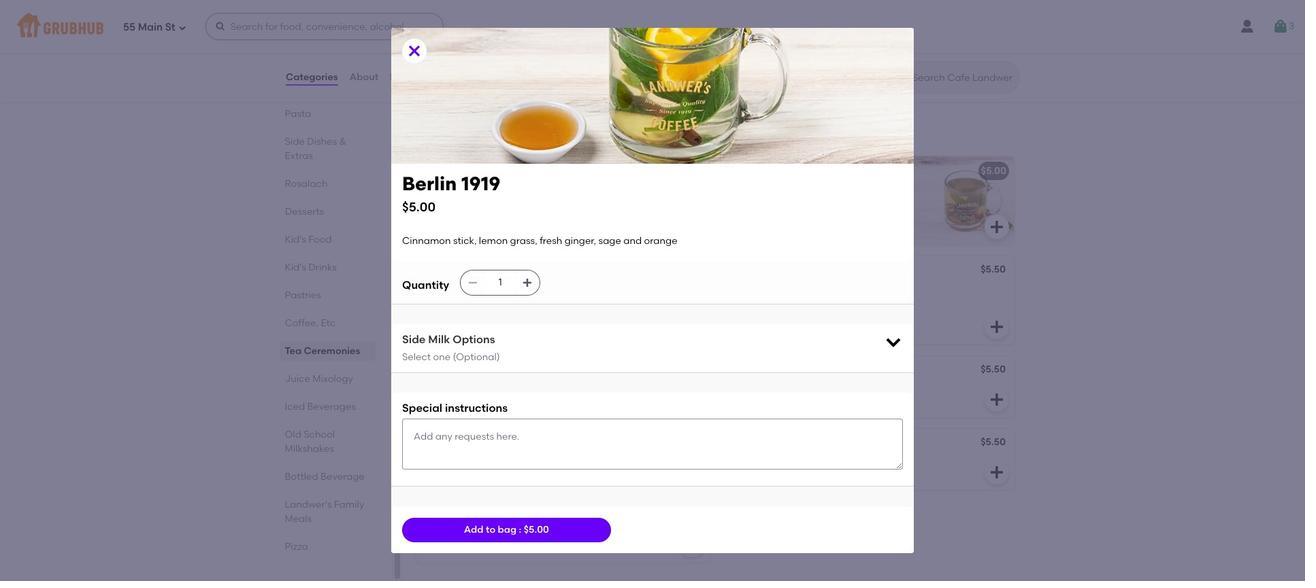 Task type: describe. For each thing, give the bounding box(es) containing it.
dishes
[[307, 136, 337, 148]]

instructions
[[445, 402, 508, 415]]

house blend tea image
[[913, 157, 1015, 245]]

milk
[[428, 334, 450, 346]]

lemon
[[458, 438, 490, 450]]

0 vertical spatial cinnamon stick, lemon grass, fresh ginger, sage and orange
[[402, 235, 678, 247]]

special instructions
[[402, 402, 508, 415]]

blend
[[760, 165, 787, 177]]

juice mixology
[[285, 374, 353, 385]]

55 main st
[[123, 21, 175, 33]]

juice
[[285, 374, 311, 385]]

coffee,
[[285, 318, 319, 329]]

pastries tab
[[285, 289, 370, 303]]

1 vertical spatial ginger,
[[424, 298, 456, 310]]

milkshakes
[[285, 444, 335, 455]]

0 vertical spatial stick,
[[453, 235, 477, 247]]

0 vertical spatial grass,
[[510, 235, 537, 247]]

berlin 1919
[[424, 265, 472, 277]]

main navigation navigation
[[0, 0, 1305, 53]]

vanilla roobios
[[424, 511, 496, 523]]

reviews button
[[389, 53, 429, 102]]

select
[[402, 352, 431, 363]]

Search Cafe Landwer search field
[[911, 71, 1015, 84]]

beverage
[[321, 472, 365, 483]]

55
[[123, 21, 135, 33]]

crimson
[[424, 365, 463, 377]]

&
[[340, 136, 347, 148]]

fresh
[[424, 165, 449, 177]]

rosalach tab
[[285, 177, 370, 191]]

1 horizontal spatial ceremonies
[[442, 125, 528, 142]]

coffee, etc
[[285, 318, 336, 329]]

stick, inside cinnamon stick, lemon grass, fresh ginger, sage and orange
[[475, 285, 498, 296]]

main
[[138, 21, 163, 33]]

berry
[[465, 365, 490, 377]]

iced beverages tab
[[285, 400, 370, 414]]

old school milkshakes tab
[[285, 428, 370, 457]]

landwer's family meals tab
[[285, 498, 370, 527]]

tea ceremonies tab
[[285, 344, 370, 359]]

side dishes & extras tab
[[285, 135, 370, 163]]

house blend tea
[[729, 165, 806, 177]]

lemon inside cinnamon stick, lemon grass, fresh ginger, sage and orange
[[501, 285, 530, 296]]

drinks
[[309, 262, 337, 274]]

side for dishes
[[285, 136, 305, 148]]

english
[[729, 365, 762, 377]]

1 horizontal spatial ginger,
[[565, 235, 596, 247]]

side milk options select one (optional)
[[402, 334, 500, 363]]

iced
[[285, 402, 305, 413]]

bottled
[[285, 472, 319, 483]]

bottled beverage
[[285, 472, 365, 483]]

kid's drinks tab
[[285, 261, 370, 275]]

1 $5.50 button from the top
[[721, 257, 1015, 345]]

vanilla
[[424, 511, 456, 523]]

berlin for berlin 1919
[[424, 265, 451, 277]]

Special instructions text field
[[402, 420, 903, 470]]

pasta
[[285, 108, 312, 120]]

kid's food
[[285, 234, 332, 246]]

add
[[464, 525, 484, 536]]

and inside cinnamon stick, lemon grass, fresh ginger, sage and orange
[[483, 298, 501, 310]]

rosalach
[[285, 178, 328, 190]]

berlin for berlin 1919 $5.00
[[402, 172, 457, 195]]

1919 for berlin 1919 $5.00
[[461, 172, 500, 195]]

$5.00 inside the berlin 1919 $5.00
[[402, 199, 436, 215]]

0 vertical spatial fresh
[[540, 235, 562, 247]]

mint
[[451, 165, 472, 177]]

tea ceremonies inside tab
[[285, 346, 361, 357]]

side for milk
[[402, 334, 426, 346]]



Task type: vqa. For each thing, say whether or not it's contained in the screenshot.
St
yes



Task type: locate. For each thing, give the bounding box(es) containing it.
1 horizontal spatial and
[[623, 235, 642, 247]]

kid's left food
[[285, 234, 307, 246]]

iced beverages
[[285, 402, 356, 413]]

tea right the blend
[[789, 165, 806, 177]]

$5.50 button
[[721, 257, 1015, 345], [721, 429, 1015, 491]]

bottled beverage tab
[[285, 470, 370, 485]]

categories button
[[285, 53, 339, 102]]

$5.50
[[981, 264, 1006, 276], [676, 364, 701, 376], [981, 364, 1006, 376], [981, 437, 1006, 448]]

1 vertical spatial orange
[[503, 298, 537, 310]]

0 vertical spatial cinnamon
[[402, 235, 451, 247]]

and down input item quantity number field
[[483, 298, 501, 310]]

matcha
[[424, 17, 460, 29]]

landwer's family meals
[[285, 499, 365, 525]]

vanilla roobios button
[[416, 502, 710, 563]]

about button
[[349, 53, 379, 102]]

stick, up 'options' at bottom
[[475, 285, 498, 296]]

grass,
[[510, 235, 537, 247], [532, 285, 559, 296]]

orange
[[644, 235, 678, 247], [503, 298, 537, 310]]

pizza
[[285, 542, 308, 553]]

meals
[[285, 514, 312, 525]]

kid's drinks
[[285, 262, 337, 274]]

house
[[729, 165, 758, 177]]

(optional)
[[453, 352, 500, 363]]

3 button
[[1272, 14, 1294, 39]]

one
[[433, 352, 451, 363]]

1 horizontal spatial sage
[[599, 235, 621, 247]]

2 $5.50 button from the top
[[721, 429, 1015, 491]]

3
[[1289, 20, 1294, 32]]

side inside the 'side milk options select one (optional)'
[[402, 334, 426, 346]]

and
[[623, 235, 642, 247], [483, 298, 501, 310]]

categories
[[286, 71, 338, 83]]

1 vertical spatial stick,
[[475, 285, 498, 296]]

matcha image
[[608, 8, 710, 97]]

breakfast
[[764, 365, 810, 377]]

0 vertical spatial ginger,
[[565, 235, 596, 247]]

0 vertical spatial and
[[623, 235, 642, 247]]

grass, right input item quantity number field
[[532, 285, 559, 296]]

old school milkshakes
[[285, 429, 335, 455]]

0 vertical spatial sage
[[599, 235, 621, 247]]

cinnamon stick, lemon grass, fresh ginger, sage and orange up 'options' at bottom
[[424, 285, 584, 310]]

reviews
[[390, 71, 428, 83]]

grass, up input item quantity number field
[[510, 235, 537, 247]]

svg image
[[1272, 18, 1289, 35], [684, 319, 700, 336], [989, 319, 1005, 336], [989, 465, 1005, 481]]

lemon
[[479, 235, 508, 247], [501, 285, 530, 296]]

0 horizontal spatial tea ceremonies
[[285, 346, 361, 357]]

svg image inside 3 button
[[1272, 18, 1289, 35]]

stick, up 'berlin 1919'
[[453, 235, 477, 247]]

extras
[[285, 150, 313, 162]]

1 vertical spatial cinnamon stick, lemon grass, fresh ginger, sage and orange
[[424, 285, 584, 310]]

$6.50
[[677, 17, 702, 29]]

1 vertical spatial berlin
[[424, 265, 451, 277]]

2 kid's from the top
[[285, 262, 307, 274]]

side dishes & extras
[[285, 136, 347, 162]]

and up berlin 1919 image
[[623, 235, 642, 247]]

etc
[[321, 318, 336, 329]]

cinnamon down 'berlin 1919'
[[424, 285, 473, 296]]

0 horizontal spatial orange
[[503, 298, 537, 310]]

kid's food tab
[[285, 233, 370, 247]]

crimson berry
[[424, 365, 490, 377]]

pastries
[[285, 290, 321, 301]]

0 vertical spatial 1919
[[461, 172, 500, 195]]

1 vertical spatial tea ceremonies
[[285, 346, 361, 357]]

desserts tab
[[285, 205, 370, 219]]

coffee, etc tab
[[285, 316, 370, 331]]

1 vertical spatial $5.50 button
[[721, 429, 1015, 491]]

cinnamon
[[402, 235, 451, 247], [424, 285, 473, 296]]

pizza tab
[[285, 540, 370, 555]]

1 vertical spatial grass,
[[532, 285, 559, 296]]

0 vertical spatial orange
[[644, 235, 678, 247]]

1919 for berlin 1919
[[453, 265, 472, 277]]

ginger lemon button
[[416, 429, 710, 491]]

0 horizontal spatial sage
[[458, 298, 481, 310]]

berlin
[[402, 172, 457, 195], [424, 265, 451, 277]]

fresh mint tea image
[[608, 157, 710, 245]]

old
[[285, 429, 302, 441]]

1 horizontal spatial orange
[[644, 235, 678, 247]]

st
[[165, 21, 175, 33]]

0 vertical spatial $5.50 button
[[721, 257, 1015, 345]]

svg image
[[215, 21, 226, 32], [178, 23, 186, 32], [406, 43, 423, 59], [684, 71, 700, 87], [989, 219, 1005, 235], [468, 278, 479, 289], [522, 278, 533, 289], [884, 333, 903, 352], [684, 392, 700, 408], [989, 392, 1005, 408], [684, 465, 700, 481], [684, 538, 700, 554]]

orange down input item quantity number field
[[503, 298, 537, 310]]

tea inside tea ceremonies tab
[[285, 346, 302, 357]]

tea right mint
[[474, 165, 491, 177]]

school
[[304, 429, 335, 441]]

side inside side dishes & extras
[[285, 136, 305, 148]]

kid's for kid's food
[[285, 234, 307, 246]]

kid's inside tab
[[285, 262, 307, 274]]

kid's left drinks
[[285, 262, 307, 274]]

mixology
[[313, 374, 353, 385]]

cinnamon stick, lemon grass, fresh ginger, sage and orange up input item quantity number field
[[402, 235, 678, 247]]

1 horizontal spatial tea ceremonies
[[413, 125, 528, 142]]

0 vertical spatial berlin
[[402, 172, 457, 195]]

landwer's
[[285, 499, 332, 511]]

beverages
[[308, 402, 356, 413]]

:
[[519, 525, 521, 536]]

1 vertical spatial fresh
[[562, 285, 584, 296]]

family
[[334, 499, 365, 511]]

0 horizontal spatial and
[[483, 298, 501, 310]]

fresh mint tea
[[424, 165, 491, 177]]

tea ceremonies up mint
[[413, 125, 528, 142]]

berlin 1919 $5.00
[[402, 172, 500, 215]]

tea ceremonies up juice mixology
[[285, 346, 361, 357]]

fresh inside cinnamon stick, lemon grass, fresh ginger, sage and orange
[[562, 285, 584, 296]]

quantity
[[402, 279, 449, 292]]

0 horizontal spatial side
[[285, 136, 305, 148]]

side
[[285, 136, 305, 148], [402, 334, 426, 346]]

options
[[453, 334, 495, 346]]

$5.00
[[676, 165, 702, 177], [981, 165, 1006, 177], [402, 199, 436, 215], [524, 525, 549, 536]]

bag
[[498, 525, 517, 536]]

ceremonies inside tab
[[304, 346, 361, 357]]

food
[[309, 234, 332, 246]]

juice mixology tab
[[285, 372, 370, 387]]

search icon image
[[891, 69, 907, 86]]

sage
[[599, 235, 621, 247], [458, 298, 481, 310]]

berlin inside the berlin 1919 $5.00
[[402, 172, 457, 195]]

tea up fresh
[[413, 125, 439, 142]]

kid's inside 'tab'
[[285, 234, 307, 246]]

1 horizontal spatial side
[[402, 334, 426, 346]]

1919 inside the berlin 1919 $5.00
[[461, 172, 500, 195]]

roobios
[[458, 511, 496, 523]]

1 vertical spatial cinnamon
[[424, 285, 473, 296]]

0 vertical spatial side
[[285, 136, 305, 148]]

1 vertical spatial 1919
[[453, 265, 472, 277]]

1 vertical spatial and
[[483, 298, 501, 310]]

about
[[350, 71, 378, 83]]

1 vertical spatial sage
[[458, 298, 481, 310]]

1 vertical spatial lemon
[[501, 285, 530, 296]]

orange up berlin 1919 image
[[644, 235, 678, 247]]

ginger,
[[565, 235, 596, 247], [424, 298, 456, 310]]

tea up juice
[[285, 346, 302, 357]]

stick,
[[453, 235, 477, 247], [475, 285, 498, 296]]

1 vertical spatial kid's
[[285, 262, 307, 274]]

ceremonies up mint
[[442, 125, 528, 142]]

kid's
[[285, 234, 307, 246], [285, 262, 307, 274]]

1919
[[461, 172, 500, 195], [453, 265, 472, 277]]

fresh
[[540, 235, 562, 247], [562, 285, 584, 296]]

0 vertical spatial lemon
[[479, 235, 508, 247]]

to
[[486, 525, 495, 536]]

Input item quantity number field
[[485, 271, 515, 295]]

1 vertical spatial side
[[402, 334, 426, 346]]

side up extras
[[285, 136, 305, 148]]

ceremonies
[[442, 125, 528, 142], [304, 346, 361, 357]]

1 vertical spatial ceremonies
[[304, 346, 361, 357]]

cinnamon stick, lemon grass, fresh ginger, sage and orange
[[402, 235, 678, 247], [424, 285, 584, 310]]

special
[[402, 402, 442, 415]]

0 vertical spatial ceremonies
[[442, 125, 528, 142]]

grass, inside cinnamon stick, lemon grass, fresh ginger, sage and orange
[[532, 285, 559, 296]]

cinnamon up 'berlin 1919'
[[402, 235, 451, 247]]

0 horizontal spatial ceremonies
[[304, 346, 361, 357]]

kid's for kid's drinks
[[285, 262, 307, 274]]

1919 left input item quantity number field
[[453, 265, 472, 277]]

ceremonies up mixology
[[304, 346, 361, 357]]

desserts
[[285, 206, 324, 218]]

pasta tab
[[285, 107, 370, 121]]

ginger
[[424, 438, 456, 450]]

0 vertical spatial kid's
[[285, 234, 307, 246]]

0 horizontal spatial ginger,
[[424, 298, 456, 310]]

1919 right fresh
[[461, 172, 500, 195]]

english breakfast
[[729, 365, 810, 377]]

berlin 1919 image
[[608, 257, 710, 345]]

add to bag : $5.00
[[464, 525, 549, 536]]

0 vertical spatial tea ceremonies
[[413, 125, 528, 142]]

1 kid's from the top
[[285, 234, 307, 246]]

ginger lemon
[[424, 438, 490, 450]]

side up "select"
[[402, 334, 426, 346]]

tea
[[413, 125, 439, 142], [474, 165, 491, 177], [789, 165, 806, 177], [285, 346, 302, 357]]



